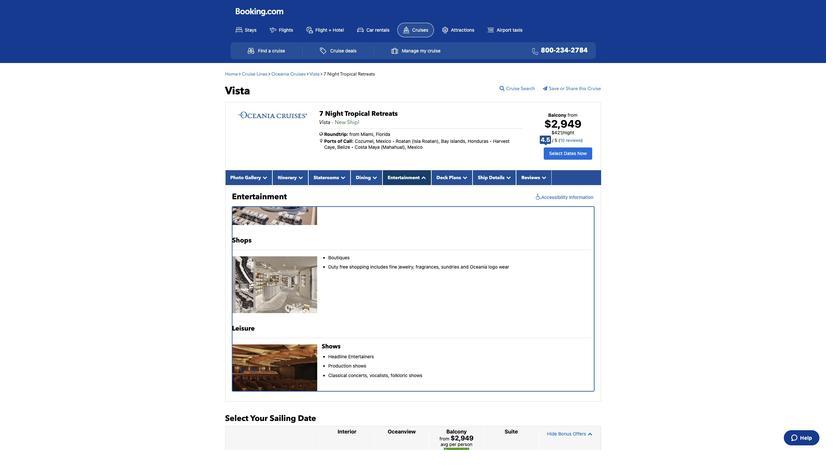 Task type: describe. For each thing, give the bounding box(es) containing it.
home
[[225, 71, 238, 77]]

retreats for 7 night tropical retreats vista - new ship!
[[372, 109, 398, 118]]

dining
[[356, 174, 371, 181]]

night for 7 night tropical retreats
[[327, 71, 339, 77]]

select          dates now
[[550, 151, 587, 156]]

(
[[559, 138, 560, 143]]

hide bonus offers link
[[541, 428, 599, 439]]

chevron down image for dining
[[371, 175, 377, 180]]

$2,949 for $2,949
[[545, 117, 582, 130]]

airport taxis
[[497, 27, 523, 33]]

itinerary button
[[273, 170, 308, 185]]

interior
[[338, 429, 357, 435]]

production shows
[[328, 363, 366, 369]]

honduras
[[468, 138, 489, 144]]

0 vertical spatial vista
[[310, 71, 320, 77]]

angle right image
[[321, 71, 323, 76]]

reviews
[[522, 174, 540, 181]]

information
[[569, 194, 594, 200]]

call:
[[343, 138, 354, 144]]

photo gallery button
[[225, 170, 273, 185]]

cruise lines link
[[242, 71, 268, 77]]

entertainment inside dropdown button
[[388, 174, 420, 181]]

roatan
[[396, 138, 411, 144]]

10
[[560, 138, 565, 143]]

4.5 / 5 ( 10 reviews )
[[541, 136, 583, 143]]

florida
[[376, 131, 390, 137]]

classical
[[328, 372, 347, 378]]

0 horizontal spatial •
[[352, 144, 354, 150]]

suite
[[505, 429, 518, 435]]

800-234-2784
[[541, 46, 588, 55]]

map marker image
[[320, 138, 323, 143]]

duty free shopping includes fine jewelry, fragrances, sundries and oceania logo wear
[[328, 264, 509, 270]]

accessibility
[[542, 194, 568, 200]]

cruise for cruise search
[[506, 85, 520, 92]]

angle right image for cruise
[[269, 71, 270, 76]]

shows
[[322, 342, 341, 351]]

2 horizontal spatial •
[[490, 138, 492, 144]]

reviews button
[[516, 170, 552, 185]]

hide bonus offers
[[547, 431, 586, 436]]

234-
[[556, 46, 571, 55]]

details
[[489, 174, 505, 181]]

staterooms
[[314, 174, 339, 181]]

fine
[[389, 264, 397, 270]]

entertainers
[[348, 354, 374, 359]]

1 vertical spatial shows
[[409, 372, 423, 378]]

cruise for cruise lines
[[242, 71, 256, 77]]

cruises inside vista main content
[[290, 71, 306, 77]]

hotel
[[333, 27, 344, 33]]

ship!
[[347, 119, 360, 126]]

includes
[[370, 264, 388, 270]]

flights
[[279, 27, 293, 33]]

cruise for cruise deals
[[331, 48, 344, 53]]

per
[[450, 442, 457, 447]]

sundries
[[441, 264, 460, 270]]

duty
[[328, 264, 339, 270]]

flight + hotel link
[[301, 23, 349, 37]]

photo
[[230, 174, 244, 181]]

jewelry,
[[399, 264, 415, 270]]

deck plans
[[437, 174, 461, 181]]

my
[[420, 48, 427, 53]]

deck
[[437, 174, 448, 181]]

oceania cruises image
[[237, 111, 308, 119]]

angle right image for oceania
[[307, 71, 309, 76]]

select          dates now link
[[544, 148, 593, 160]]

select your sailing date
[[225, 413, 316, 424]]

belize
[[338, 144, 350, 150]]

vocalists,
[[370, 372, 390, 378]]

find a cruise link
[[240, 44, 292, 57]]

/ inside balcony from $2,949 $421 / night
[[562, 130, 564, 135]]

and
[[461, 264, 469, 270]]

chevron up image for entertainment
[[420, 175, 426, 180]]

save or share this cruise
[[549, 85, 601, 92]]

accessibility information
[[542, 194, 594, 200]]

stays link
[[230, 23, 262, 37]]

dates
[[564, 151, 577, 156]]

0 vertical spatial shows
[[353, 363, 366, 369]]

roundtrip:
[[324, 131, 348, 137]]

hide
[[547, 431, 557, 436]]

roundtrip: from miami, florida
[[324, 131, 390, 137]]

ship
[[478, 174, 488, 181]]

entertainment button
[[383, 170, 432, 185]]

/ inside 4.5 / 5 ( 10 reviews )
[[553, 138, 554, 143]]

vista inside 7 night tropical retreats vista - new ship!
[[319, 119, 331, 126]]

7 for 7 night tropical retreats
[[324, 71, 326, 77]]

vista link
[[310, 71, 321, 77]]

booking.com home image
[[236, 8, 283, 16]]

car rentals
[[367, 27, 390, 33]]

1 vertical spatial entertainment
[[232, 191, 287, 202]]

person
[[458, 442, 473, 447]]

800-
[[541, 46, 556, 55]]

wheelchair image
[[534, 194, 542, 201]]

classical concerts, vocalists, folkloric shows
[[328, 372, 423, 378]]

date
[[298, 413, 316, 424]]

from for $2,949
[[568, 112, 578, 118]]

select for select          dates now
[[550, 151, 563, 156]]

ports
[[324, 138, 337, 144]]

cruise for manage my cruise
[[428, 48, 441, 53]]

oceanview
[[388, 429, 416, 435]]

tropical for 7 night tropical retreats vista - new ship!
[[345, 109, 370, 118]]

1 horizontal spatial cruises
[[412, 27, 429, 33]]

globe image
[[319, 131, 323, 136]]

this
[[579, 85, 587, 92]]

shops
[[232, 236, 252, 245]]

maya
[[369, 144, 380, 150]]

rentals
[[375, 27, 390, 33]]

bay
[[441, 138, 449, 144]]

chevron down image for photo gallery
[[261, 175, 267, 180]]

chevron down image for itinerary
[[297, 175, 303, 180]]

night for 7 night tropical retreats vista - new ship!
[[325, 109, 343, 118]]

dining button
[[351, 170, 383, 185]]



Task type: locate. For each thing, give the bounding box(es) containing it.
1 horizontal spatial chevron up image
[[586, 431, 593, 436]]

select for select your sailing date
[[225, 413, 249, 424]]

travel menu navigation
[[230, 42, 596, 59]]

or
[[561, 85, 565, 92]]

mexico
[[376, 138, 391, 144], [408, 144, 423, 150]]

entertainment down (mahahual),
[[388, 174, 420, 181]]

sailing
[[270, 413, 296, 424]]

headline
[[328, 354, 347, 359]]

angle right image right home link
[[239, 71, 241, 76]]

1 horizontal spatial angle right image
[[269, 71, 270, 76]]

oceania right lines
[[272, 71, 289, 77]]

0 vertical spatial from
[[568, 112, 578, 118]]

offers
[[573, 431, 586, 436]]

1 horizontal spatial shows
[[409, 372, 423, 378]]

now
[[578, 151, 587, 156]]

oceania cruises link
[[272, 71, 306, 77]]

1 chevron down image from the left
[[261, 175, 267, 180]]

4 chevron down image from the left
[[505, 175, 511, 180]]

1 horizontal spatial •
[[393, 138, 395, 144]]

cruise
[[272, 48, 285, 53], [428, 48, 441, 53]]

from
[[568, 112, 578, 118], [350, 131, 360, 137], [440, 436, 450, 442]]

chevron down image left ship
[[461, 175, 468, 180]]

0 horizontal spatial shows
[[353, 363, 366, 369]]

7 night tropical retreats
[[324, 71, 375, 77]]

chevron down image inside deck plans dropdown button
[[461, 175, 468, 180]]

1 vertical spatial tropical
[[345, 109, 370, 118]]

7
[[324, 71, 326, 77], [319, 109, 324, 118]]

plans
[[449, 174, 461, 181]]

chevron down image inside 'ship details' dropdown button
[[505, 175, 511, 180]]

oceania right and
[[470, 264, 487, 270]]

leisure
[[232, 324, 255, 333]]

select left your at bottom
[[225, 413, 249, 424]]

select inside 'link'
[[550, 151, 563, 156]]

(isla
[[412, 138, 421, 144]]

balcony
[[549, 112, 567, 118]]

costa
[[355, 144, 367, 150]]

deals
[[345, 48, 357, 53]]

cruise left search
[[506, 85, 520, 92]]

chevron down image inside reviews dropdown button
[[540, 175, 547, 180]]

cruise search link
[[500, 85, 542, 92]]

1 vertical spatial vista
[[225, 84, 250, 98]]

free
[[340, 264, 348, 270]]

0 vertical spatial select
[[550, 151, 563, 156]]

chevron down image inside "photo gallery" dropdown button
[[261, 175, 267, 180]]

7 for 7 night tropical retreats vista - new ship!
[[319, 109, 324, 118]]

search image
[[500, 85, 506, 91]]

folkloric
[[391, 372, 408, 378]]

7 right angle right image
[[324, 71, 326, 77]]

1 horizontal spatial cruise
[[428, 48, 441, 53]]

0 horizontal spatial entertainment
[[232, 191, 287, 202]]

photo gallery
[[230, 174, 261, 181]]

$2,949 up recommended image
[[451, 434, 474, 442]]

2 angle right image from the left
[[269, 71, 270, 76]]

$421
[[552, 130, 562, 135]]

1 vertical spatial from
[[350, 131, 360, 137]]

vista main content
[[222, 66, 605, 450]]

vista left -
[[319, 119, 331, 126]]

chevron down image inside staterooms dropdown button
[[339, 175, 346, 180]]

retreats inside 7 night tropical retreats vista - new ship!
[[372, 109, 398, 118]]

0 vertical spatial entertainment
[[388, 174, 420, 181]]

3 chevron down image from the left
[[540, 175, 547, 180]]

find a cruise
[[258, 48, 285, 53]]

chevron down image up wheelchair 'image'
[[540, 175, 547, 180]]

2 horizontal spatial angle right image
[[307, 71, 309, 76]]

0 vertical spatial oceania
[[272, 71, 289, 77]]

2 vertical spatial vista
[[319, 119, 331, 126]]

lines
[[257, 71, 268, 77]]

reviews
[[566, 138, 581, 143]]

0 horizontal spatial cruises
[[290, 71, 306, 77]]

cruises up manage my cruise
[[412, 27, 429, 33]]

wear
[[499, 264, 509, 270]]

cruise deals link
[[313, 44, 364, 57]]

airport taxis link
[[482, 23, 528, 37]]

chevron down image left reviews
[[505, 175, 511, 180]]

chevron down image left "staterooms"
[[297, 175, 303, 180]]

0 horizontal spatial chevron down image
[[261, 175, 267, 180]]

0 horizontal spatial oceania
[[272, 71, 289, 77]]

1 horizontal spatial select
[[550, 151, 563, 156]]

1 horizontal spatial oceania
[[470, 264, 487, 270]]

0 horizontal spatial from
[[350, 131, 360, 137]]

0 vertical spatial night
[[327, 71, 339, 77]]

tropical
[[340, 71, 357, 77], [345, 109, 370, 118]]

chevron down image left dining
[[339, 175, 346, 180]]

from up call:
[[350, 131, 360, 137]]

entertainment down gallery
[[232, 191, 287, 202]]

from right balcony
[[568, 112, 578, 118]]

2 cruise from the left
[[428, 48, 441, 53]]

0 vertical spatial /
[[562, 130, 564, 135]]

/ left 5
[[553, 138, 554, 143]]

1 vertical spatial night
[[325, 109, 343, 118]]

vista left angle right image
[[310, 71, 320, 77]]

cruise right the this
[[588, 85, 601, 92]]

shows right 'folkloric'
[[409, 372, 423, 378]]

tropical for 7 night tropical retreats
[[340, 71, 357, 77]]

chevron up image right bonus at right bottom
[[586, 431, 593, 436]]

cruises left vista link
[[290, 71, 306, 77]]

ports of call:
[[324, 138, 354, 144]]

5
[[555, 138, 558, 143]]

production
[[328, 363, 352, 369]]

0 vertical spatial retreats
[[358, 71, 375, 77]]

chevron down image for staterooms
[[339, 175, 346, 180]]

1 cruise from the left
[[272, 48, 285, 53]]

• down call:
[[352, 144, 354, 150]]

chevron up image inside entertainment dropdown button
[[420, 175, 426, 180]]

800-234-2784 link
[[530, 46, 588, 55]]

2784
[[571, 46, 588, 55]]

night up -
[[325, 109, 343, 118]]

night
[[564, 130, 575, 135]]

1 vertical spatial retreats
[[372, 109, 398, 118]]

cruise inside dropdown button
[[428, 48, 441, 53]]

1 vertical spatial select
[[225, 413, 249, 424]]

tropical up ship!
[[345, 109, 370, 118]]

from left per
[[440, 436, 450, 442]]

paper plane image
[[543, 86, 549, 91]]

cruise inside cruise deals link
[[331, 48, 344, 53]]

manage
[[402, 48, 419, 53]]

1 vertical spatial chevron up image
[[586, 431, 593, 436]]

3 chevron down image from the left
[[461, 175, 468, 180]]

save or share this cruise link
[[543, 85, 601, 92]]

recommended image
[[444, 448, 470, 450]]

itinerary
[[278, 174, 297, 181]]

cruise right a
[[272, 48, 285, 53]]

/ up 4.5 / 5 ( 10 reviews )
[[562, 130, 564, 135]]

chevron down image
[[261, 175, 267, 180], [297, 175, 303, 180], [540, 175, 547, 180]]

manage my cruise button
[[384, 44, 448, 57]]

0 vertical spatial 7
[[324, 71, 326, 77]]

from for from
[[440, 436, 450, 442]]

new
[[335, 119, 346, 126]]

1 vertical spatial cruises
[[290, 71, 306, 77]]

1 horizontal spatial /
[[562, 130, 564, 135]]

/
[[562, 130, 564, 135], [553, 138, 554, 143]]

chevron down image for ship details
[[505, 175, 511, 180]]

1 horizontal spatial from
[[440, 436, 450, 442]]

oceania cruises
[[272, 71, 306, 77]]

2 chevron down image from the left
[[371, 175, 377, 180]]

(mahahual),
[[381, 144, 406, 150]]

car rentals link
[[352, 23, 395, 37]]

search
[[521, 85, 535, 92]]

cruise lines
[[242, 71, 268, 77]]

0 horizontal spatial $2,949
[[451, 434, 474, 442]]

angle right image right lines
[[269, 71, 270, 76]]

0 horizontal spatial cruise
[[272, 48, 285, 53]]

cozumel,
[[355, 138, 375, 144]]

0 vertical spatial $2,949
[[545, 117, 582, 130]]

chevron up image
[[420, 175, 426, 180], [586, 431, 593, 436]]

night right angle right image
[[327, 71, 339, 77]]

1 angle right image from the left
[[239, 71, 241, 76]]

of
[[338, 138, 342, 144]]

1 vertical spatial mexico
[[408, 144, 423, 150]]

• left harvest
[[490, 138, 492, 144]]

1 horizontal spatial entertainment
[[388, 174, 420, 181]]

1 vertical spatial /
[[553, 138, 554, 143]]

avg
[[441, 442, 448, 447]]

harvest
[[493, 138, 510, 144]]

0 vertical spatial tropical
[[340, 71, 357, 77]]

shopping
[[349, 264, 369, 270]]

1 vertical spatial oceania
[[470, 264, 487, 270]]

chevron up image left deck at the right top
[[420, 175, 426, 180]]

2 vertical spatial from
[[440, 436, 450, 442]]

find
[[258, 48, 267, 53]]

1 vertical spatial 7
[[319, 109, 324, 118]]

balcony from $2,949 avg per person
[[440, 429, 474, 447]]

1 horizontal spatial mexico
[[408, 144, 423, 150]]

0 horizontal spatial select
[[225, 413, 249, 424]]

1 horizontal spatial $2,949
[[545, 117, 582, 130]]

chevron up image inside hide bonus offers link
[[586, 431, 593, 436]]

cruise left lines
[[242, 71, 256, 77]]

cruise left deals
[[331, 48, 344, 53]]

tropical down deals
[[340, 71, 357, 77]]

0 horizontal spatial chevron up image
[[420, 175, 426, 180]]

from inside balcony from $2,949 avg per person
[[440, 436, 450, 442]]

select
[[550, 151, 563, 156], [225, 413, 249, 424]]

cozumel, mexico • roatan (isla roatan), bay islands, honduras •
[[355, 138, 492, 144]]

night inside 7 night tropical retreats vista - new ship!
[[325, 109, 343, 118]]

1 chevron down image from the left
[[339, 175, 346, 180]]

bonus
[[559, 431, 572, 436]]

7 inside 7 night tropical retreats vista - new ship!
[[319, 109, 324, 118]]

2 horizontal spatial chevron down image
[[540, 175, 547, 180]]

• up (mahahual),
[[393, 138, 395, 144]]

7 up globe icon in the left of the page
[[319, 109, 324, 118]]

from inside balcony from $2,949 $421 / night
[[568, 112, 578, 118]]

mexico down florida
[[376, 138, 391, 144]]

2 horizontal spatial from
[[568, 112, 578, 118]]

tropical inside 7 night tropical retreats vista - new ship!
[[345, 109, 370, 118]]

taxis
[[513, 27, 523, 33]]

shows up concerts, in the bottom left of the page
[[353, 363, 366, 369]]

1 horizontal spatial chevron down image
[[297, 175, 303, 180]]

attractions
[[451, 27, 475, 33]]

0 horizontal spatial angle right image
[[239, 71, 241, 76]]

gallery
[[245, 174, 261, 181]]

boutiques
[[328, 255, 350, 260]]

logo
[[489, 264, 498, 270]]

select down 5
[[550, 151, 563, 156]]

2 chevron down image from the left
[[297, 175, 303, 180]]

0 vertical spatial cruises
[[412, 27, 429, 33]]

cruises link
[[398, 23, 434, 37]]

•
[[393, 138, 395, 144], [490, 138, 492, 144], [352, 144, 354, 150]]

vista down home link
[[225, 84, 250, 98]]

$2,949 for from
[[451, 434, 474, 442]]

1 vertical spatial $2,949
[[451, 434, 474, 442]]

chevron down image for reviews
[[540, 175, 547, 180]]

cruise search
[[506, 85, 535, 92]]

mexico down (isla on the top of page
[[408, 144, 423, 150]]

angle right image
[[239, 71, 241, 76], [269, 71, 270, 76], [307, 71, 309, 76]]

cruise for find a cruise
[[272, 48, 285, 53]]

ship details button
[[473, 170, 516, 185]]

cruise right the my
[[428, 48, 441, 53]]

fragrances,
[[416, 264, 440, 270]]

0 vertical spatial mexico
[[376, 138, 391, 144]]

chevron down image
[[339, 175, 346, 180], [371, 175, 377, 180], [461, 175, 468, 180], [505, 175, 511, 180]]

roatan),
[[422, 138, 440, 144]]

chevron down image inside dining dropdown button
[[371, 175, 377, 180]]

3 angle right image from the left
[[307, 71, 309, 76]]

stays
[[245, 27, 257, 33]]

your
[[250, 413, 268, 424]]

0 horizontal spatial mexico
[[376, 138, 391, 144]]

$2,949 up 4.5 / 5 ( 10 reviews )
[[545, 117, 582, 130]]

angle right image left vista link
[[307, 71, 309, 76]]

retreats for 7 night tropical retreats
[[358, 71, 375, 77]]

0 vertical spatial chevron up image
[[420, 175, 426, 180]]

0 horizontal spatial /
[[553, 138, 554, 143]]

chevron down image for deck plans
[[461, 175, 468, 180]]

share
[[566, 85, 578, 92]]

chevron up image for hide bonus offers
[[586, 431, 593, 436]]

chevron down image inside 'itinerary' dropdown button
[[297, 175, 303, 180]]

chevron down image left itinerary
[[261, 175, 267, 180]]

$2,949 inside balcony from $2,949 avg per person
[[451, 434, 474, 442]]

chevron down image down maya
[[371, 175, 377, 180]]

flight
[[316, 27, 327, 33]]



Task type: vqa. For each thing, say whether or not it's contained in the screenshot.
ACTIVITIES
no



